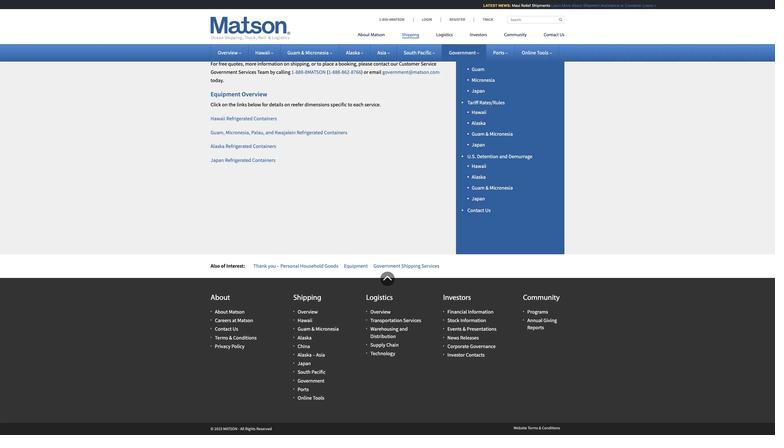 Task type: vqa. For each thing, say whether or not it's contained in the screenshot.
topmost "Contact Us"
yes



Task type: locate. For each thing, give the bounding box(es) containing it.
0 vertical spatial contact us
[[544, 33, 565, 37]]

or right assistance
[[616, 3, 620, 8]]

to
[[424, 22, 429, 29]]

containers for hawaii refrigerated containers
[[254, 115, 277, 122]]

conditions inside "about matson careers at matson contact us terms & conditions privacy policy"
[[233, 335, 257, 341]]

1 horizontal spatial contact
[[467, 207, 484, 214]]

relief
[[517, 3, 527, 8]]

0 vertical spatial –
[[277, 263, 279, 269]]

on
[[284, 61, 289, 67], [222, 101, 228, 108], [284, 101, 290, 108]]

sensitive
[[345, 22, 364, 29]]

government link
[[449, 49, 479, 56], [298, 378, 324, 384]]

hawaii down u.s.
[[472, 163, 486, 170]]

south pacific link down alaska – asia link
[[298, 369, 326, 376]]

0 horizontal spatial tools
[[313, 395, 324, 402]]

refrigerated down latest
[[467, 13, 494, 20]]

0 horizontal spatial 1-
[[291, 69, 296, 75]]

of down modified atmospheres "link"
[[350, 47, 354, 53]]

corporate governance link
[[447, 343, 496, 350]]

contact us
[[544, 33, 565, 37], [467, 207, 491, 214]]

other down systems
[[315, 22, 327, 29]]

service. right each
[[365, 101, 381, 108]]

0 horizontal spatial ,
[[322, 38, 323, 45]]

, up standard
[[322, 38, 323, 45]]

ports inside "overview hawaii guam & micronesia alaska china alaska – asia japan south pacific government ports online tools"
[[298, 386, 309, 393]]

1- left 'their'
[[379, 17, 382, 22]]

asia inside "overview hawaii guam & micronesia alaska china alaska – asia japan south pacific government ports online tools"
[[316, 352, 325, 358]]

substitute
[[375, 38, 396, 45]]

2 horizontal spatial to
[[380, 14, 385, 20]]

1 horizontal spatial atmospheres
[[397, 38, 425, 45]]

south pacific link
[[404, 49, 435, 56], [298, 369, 326, 376]]

0 horizontal spatial container
[[495, 13, 516, 20]]

to up 'their'
[[380, 14, 385, 20]]

logistics down backtop image
[[366, 294, 393, 302]]

2 vertical spatial at
[[232, 317, 236, 324]]

for up south pacific
[[426, 38, 432, 45]]

containers up palau,
[[254, 115, 277, 122]]

the down help
[[433, 38, 441, 45]]

goods
[[325, 263, 338, 269]]

–
[[277, 263, 279, 269], [313, 352, 315, 358]]

1 vertical spatial –
[[313, 352, 315, 358]]

1 horizontal spatial overview link
[[298, 309, 318, 315]]

alaska link down modified atmospheres "link"
[[346, 49, 363, 56]]

terms inside "about matson careers at matson contact us terms & conditions privacy policy"
[[215, 335, 228, 341]]

or
[[616, 3, 620, 8], [311, 61, 316, 67], [364, 69, 368, 75]]

and inside the overview transportation services warehousing and distribution supply chain technology
[[399, 326, 408, 333]]

equipment overview up links
[[211, 90, 267, 98]]

south
[[404, 49, 417, 56], [298, 369, 311, 376]]

search image
[[559, 18, 563, 21]]

1 horizontal spatial equipment link
[[467, 2, 491, 9]]

1 vertical spatial pacific
[[312, 369, 326, 376]]

0 vertical spatial or
[[616, 3, 620, 8]]

for free quotes, more information on shipping, or to place a booking, please contact our customer service government services team by calling
[[211, 61, 436, 75]]

hawaii up guam,
[[211, 115, 225, 122]]

of right one
[[247, 14, 251, 20]]

0 vertical spatial refrigerated
[[271, 14, 296, 20]]

1 vertical spatial south pacific link
[[298, 369, 326, 376]]

services inside for free quotes, more information on shipping, or to place a booking, please contact our customer service government services team by calling
[[238, 69, 256, 75]]

hawaii link down vessel
[[472, 44, 486, 51]]

2 vertical spatial or
[[364, 69, 368, 75]]

news
[[447, 335, 459, 341]]

1 vertical spatial logistics
[[366, 294, 393, 302]]

alaska down u.s.
[[472, 174, 486, 180]]

freshness
[[211, 38, 231, 45]]

0 horizontal spatial overview link
[[218, 49, 241, 56]]

0 horizontal spatial services
[[238, 69, 256, 75]]

service. up service
[[423, 47, 439, 53]]

community right schedules
[[504, 33, 527, 37]]

industry
[[361, 14, 379, 20]]

0 horizontal spatial online tools link
[[298, 395, 324, 402]]

1 vertical spatial south
[[298, 369, 311, 376]]

refrigerated down 'micronesia,'
[[226, 143, 252, 150]]

1 horizontal spatial contact us
[[544, 33, 565, 37]]

government link down alaska – asia link
[[298, 378, 324, 384]]

for
[[211, 61, 218, 67]]

0 horizontal spatial to
[[317, 61, 321, 67]]

0 vertical spatial us
[[560, 33, 565, 37]]

temperature
[[278, 38, 305, 45]]

government inside "overview hawaii guam & micronesia alaska china alaska – asia japan south pacific government ports online tools"
[[298, 378, 324, 384]]

refrigerated
[[271, 14, 296, 20], [375, 47, 400, 53]]

, down about matson
[[372, 38, 374, 45]]

1 horizontal spatial ,
[[372, 38, 374, 45]]

footer
[[0, 272, 775, 435]]

atmospheres up matson's
[[344, 38, 372, 45]]

on inside for free quotes, more information on shipping, or to place a booking, please contact our customer service government services team by calling
[[284, 61, 289, 67]]

0 horizontal spatial atmospheres
[[344, 38, 372, 45]]

alaska down guam,
[[211, 143, 225, 150]]

about for about matson
[[358, 33, 370, 37]]

2 vertical spatial us
[[233, 326, 238, 333]]

alaska – asia link
[[298, 352, 325, 358]]

4matson
[[389, 17, 405, 22]]

equipment overview inside section
[[472, 23, 517, 29]]

about inside "about matson careers at matson contact us terms & conditions privacy policy"
[[215, 309, 228, 315]]

loans
[[639, 3, 649, 8]]

hawaii for hawaii 'link' associated with "alaska" link above guam link at the top of the page
[[472, 44, 486, 51]]

supply
[[370, 342, 385, 348]]

0 horizontal spatial equipment link
[[344, 263, 368, 269]]

1 vertical spatial terms
[[528, 426, 538, 431]]

alaska down china link
[[298, 352, 312, 358]]

Search search field
[[507, 16, 565, 23]]

0 vertical spatial investors
[[470, 33, 487, 37]]

logistics down help
[[436, 33, 453, 37]]

alaska link up guam link at the top of the page
[[472, 55, 486, 62]]

1 vertical spatial or
[[311, 61, 316, 67]]

1 vertical spatial cargo
[[365, 22, 377, 29]]

1 vertical spatial contact us
[[467, 207, 491, 214]]

1 horizontal spatial us
[[485, 207, 491, 214]]

terms & conditions link
[[215, 335, 257, 341]]

guam & micronesia link
[[287, 49, 332, 56], [472, 131, 513, 137], [472, 185, 513, 191], [298, 326, 339, 333]]

alaska up "china"
[[298, 335, 312, 341]]

equipment link inside section
[[467, 2, 491, 9]]

for right "below"
[[262, 101, 268, 108]]

2 , from the left
[[372, 38, 374, 45]]

section
[[449, 0, 572, 255]]

1 vertical spatial other
[[323, 30, 335, 37]]

0 horizontal spatial about matson link
[[215, 309, 245, 315]]

1 horizontal spatial south pacific link
[[404, 49, 435, 56]]

refrigerated up the food,
[[271, 14, 296, 20]]

2 atmospheres from the left
[[397, 38, 425, 45]]

& inside "overview hawaii guam & micronesia alaska china alaska – asia japan south pacific government ports online tools"
[[312, 326, 315, 333]]

0 horizontal spatial south
[[298, 369, 311, 376]]

personal
[[280, 263, 299, 269]]

equipment up click
[[211, 90, 240, 98]]

south down alaska – asia link
[[298, 369, 311, 376]]

1 horizontal spatial services
[[403, 317, 421, 324]]

0 vertical spatial to
[[380, 14, 385, 20]]

refrigerated down alaska refrigerated containers link
[[225, 157, 251, 164]]

containers down palau,
[[253, 143, 276, 150]]

investors link
[[461, 30, 496, 42]]

at left 'their'
[[378, 22, 382, 29]]

alaska up guam link at the top of the page
[[472, 55, 486, 62]]

1 vertical spatial to
[[317, 61, 321, 67]]

refrigerated container shipping
[[467, 13, 536, 20]]

1 vertical spatial tools
[[313, 395, 324, 402]]

and right detention
[[499, 153, 508, 160]]

in
[[329, 14, 333, 20]]

contacts
[[466, 352, 485, 358]]

investor contacts link
[[447, 352, 485, 358]]

japan inside "overview hawaii guam & micronesia alaska china alaska – asia japan south pacific government ports online tools"
[[298, 361, 311, 367]]

also of interest:
[[211, 263, 245, 269]]

community up programs
[[523, 294, 560, 302]]

overview link
[[218, 49, 241, 56], [298, 309, 318, 315], [370, 309, 391, 315]]

1 horizontal spatial online
[[522, 49, 536, 56]]

vessel schedules
[[467, 35, 504, 41]]

hawaii down precise in the top left of the page
[[255, 49, 270, 56]]

shipments
[[528, 3, 546, 8]]

1 888- from the left
[[296, 69, 305, 75]]

container left loans
[[621, 3, 638, 8]]

demurrage
[[509, 153, 532, 160]]

0 vertical spatial government link
[[449, 49, 479, 56]]

0 vertical spatial conditions
[[233, 335, 257, 341]]

links
[[237, 101, 247, 108]]

refrigerated down substitute
[[375, 47, 400, 53]]

1 horizontal spatial about matson link
[[358, 30, 393, 42]]

0 vertical spatial community
[[504, 33, 527, 37]]

overview inside the overview transportation services warehousing and distribution supply chain technology
[[370, 309, 391, 315]]

tools
[[537, 49, 548, 56], [313, 395, 324, 402]]

2023 matson
[[214, 427, 237, 432]]

website terms & conditions link
[[514, 426, 560, 431]]

to inside for free quotes, more information on shipping, or to place a booking, please contact our customer service government services team by calling
[[317, 61, 321, 67]]

0 horizontal spatial ports
[[298, 386, 309, 393]]

dependent
[[354, 30, 377, 37]]

technology
[[370, 350, 395, 357]]

hawaii link for "alaska" link under tariff
[[472, 109, 486, 116]]

0 vertical spatial service.
[[423, 47, 439, 53]]

financial information stock information events & presentations news releases corporate governance investor contacts
[[447, 309, 496, 358]]

south up the "customer"
[[404, 49, 417, 56]]

1 , from the left
[[322, 38, 323, 45]]

1 vertical spatial us
[[485, 207, 491, 214]]

1-888-8matson ( 1-888-862-8766 ) or email government@matson.com today.
[[211, 69, 440, 84]]

about inside top menu "navigation"
[[358, 33, 370, 37]]

the
[[252, 14, 260, 20], [334, 14, 341, 20], [405, 14, 412, 20], [433, 38, 441, 45], [229, 101, 236, 108]]

cargo left systems
[[297, 14, 309, 20]]

stock information link
[[447, 317, 486, 324]]

alaska refrigerated containers link
[[211, 143, 276, 150]]

guam & micronesia
[[287, 49, 329, 56], [472, 131, 513, 137], [472, 185, 513, 191]]

overview
[[497, 23, 517, 29], [218, 49, 238, 56], [242, 90, 267, 98], [298, 309, 318, 315], [370, 309, 391, 315]]

1 vertical spatial online
[[298, 395, 312, 402]]

footer containing about
[[0, 272, 775, 435]]

pacific up service
[[418, 49, 432, 56]]

government down alaska – asia link
[[298, 378, 324, 384]]

supply chain link
[[370, 342, 399, 348]]

overview inside "overview hawaii guam & micronesia alaska china alaska – asia japan south pacific government ports online tools"
[[298, 309, 318, 315]]

cargo
[[297, 14, 309, 20], [365, 22, 377, 29]]

0 vertical spatial tools
[[537, 49, 548, 56]]

0 vertical spatial logistics
[[436, 33, 453, 37]]

standard
[[311, 47, 330, 53]]

0 horizontal spatial government link
[[298, 378, 324, 384]]

services inside the overview transportation services warehousing and distribution supply chain technology
[[403, 317, 421, 324]]

container down news:
[[495, 13, 516, 20]]

about for about
[[211, 294, 230, 302]]

service. inside 'temperature control , modified atmospheres , substitute atmospheres for the controlled atmosphere applications, and other standard features of matson's refrigerated container service.'
[[423, 47, 439, 53]]

transportation services link
[[370, 317, 421, 324]]

equipment link right "goods"
[[344, 263, 368, 269]]

medications, up the food,
[[277, 22, 305, 29]]

information up 'stock information' link
[[468, 309, 494, 315]]

at down the highest
[[402, 30, 406, 37]]

refrigerated up 'micronesia,'
[[226, 115, 253, 122]]

produce,
[[235, 22, 254, 29]]

medications,
[[277, 22, 305, 29], [285, 30, 313, 37]]

to left each
[[348, 101, 352, 108]]

0 horizontal spatial contact
[[215, 326, 232, 333]]

0 vertical spatial equipment overview
[[472, 23, 517, 29]]

south pacific link up service
[[404, 49, 435, 56]]

1-
[[379, 17, 382, 22], [291, 69, 296, 75], [328, 69, 332, 75]]

2 vertical spatial contact
[[215, 326, 232, 333]]

None search field
[[507, 16, 565, 23]]

terms up privacy on the bottom left of the page
[[215, 335, 228, 341]]

contact
[[374, 61, 390, 67]]

community inside top menu "navigation"
[[504, 33, 527, 37]]

hawaii link
[[472, 44, 486, 51], [255, 49, 273, 56], [472, 109, 486, 116], [472, 163, 486, 170], [298, 317, 312, 324]]

booking,
[[339, 61, 358, 67]]

today.
[[211, 77, 224, 84]]

0 vertical spatial for
[[426, 38, 432, 45]]

guam & micronesia link for hawaii 'link' on top of "china"
[[298, 326, 339, 333]]

1 atmospheres from the left
[[344, 38, 372, 45]]

for inside 'temperature control , modified atmospheres , substitute atmospheres for the controlled atmosphere applications, and other standard features of matson's refrigerated container service.'
[[426, 38, 432, 45]]

hawaii link down tariff
[[472, 109, 486, 116]]

features
[[331, 47, 349, 53]]

0 horizontal spatial terms
[[215, 335, 228, 341]]

0 vertical spatial equipment link
[[467, 2, 491, 9]]

alaska refrigerated containers
[[211, 143, 276, 150]]

conditions
[[233, 335, 257, 341], [542, 426, 560, 431]]

learn
[[547, 3, 557, 8]]

hawaii down vessel
[[472, 44, 486, 51]]

of right also
[[221, 263, 225, 269]]

888- down a
[[332, 69, 342, 75]]

800-
[[382, 17, 389, 22]]

equipment overview down track
[[472, 23, 517, 29]]

to inside matson uses one of the best-refrigerated cargo systems in the shipping industry to preserve the quality and integrity of produce, groceries, medications, and other climate-sensitive cargo at their highest level. to help keep vegetables, fruit, frozen food, medications, and other climate-dependent shipments at optimal freshness matson offers precise
[[380, 14, 385, 20]]

1 vertical spatial equipment overview
[[211, 90, 267, 98]]

section containing equipment
[[449, 0, 572, 255]]

2 vertical spatial other
[[299, 47, 310, 53]]

customer
[[399, 61, 420, 67]]

overview link for logistics
[[370, 309, 391, 315]]

,
[[322, 38, 323, 45], [372, 38, 374, 45]]

2 horizontal spatial 1-
[[379, 17, 382, 22]]

atmospheres up container
[[397, 38, 425, 45]]

1 vertical spatial guam & micronesia
[[472, 131, 513, 137]]

shipping
[[342, 14, 360, 20]]

government link down top menu "navigation"
[[449, 49, 479, 56]]

0 vertical spatial guam & micronesia
[[287, 49, 329, 56]]

about
[[568, 3, 578, 8], [358, 33, 370, 37], [211, 294, 230, 302], [215, 309, 228, 315]]

track link
[[474, 17, 493, 22]]

contact us link
[[535, 30, 565, 42], [467, 207, 491, 214], [215, 326, 238, 333]]

& inside financial information stock information events & presentations news releases corporate governance investor contacts
[[463, 326, 466, 333]]

terms
[[215, 335, 228, 341], [528, 426, 538, 431]]

1- down place
[[328, 69, 332, 75]]

matson inside about matson link
[[371, 33, 385, 37]]

hawaii down tariff
[[472, 109, 486, 116]]

2 horizontal spatial services
[[422, 263, 439, 269]]

at
[[378, 22, 382, 29], [402, 30, 406, 37], [232, 317, 236, 324]]

1 horizontal spatial container
[[621, 3, 638, 8]]

about for about matson careers at matson contact us terms & conditions privacy policy
[[215, 309, 228, 315]]

0 horizontal spatial ports link
[[298, 386, 309, 393]]

preserve
[[386, 14, 404, 20]]

888- down shipping,
[[296, 69, 305, 75]]

you
[[268, 263, 276, 269]]

hawaii for hawaii 'link' associated with "alaska" link under tariff
[[472, 109, 486, 116]]

climate- down "in" on the left top of page
[[328, 22, 345, 29]]

1 vertical spatial about matson link
[[215, 309, 245, 315]]

other up modified at the left
[[323, 30, 335, 37]]

uses
[[227, 14, 237, 20]]

guam & micronesia link for "alaska" link under tariff
[[472, 131, 513, 137]]

2 horizontal spatial overview link
[[370, 309, 391, 315]]

south inside "overview hawaii guam & micronesia alaska china alaska – asia japan south pacific government ports online tools"
[[298, 369, 311, 376]]

1 vertical spatial online tools link
[[298, 395, 324, 402]]

other down temperature control link
[[299, 47, 310, 53]]

on up calling
[[284, 61, 289, 67]]

palau,
[[251, 129, 265, 136]]

contact inside "about matson careers at matson contact us terms & conditions privacy policy"
[[215, 326, 232, 333]]

reports
[[527, 325, 544, 331]]

or up 8matson at left top
[[311, 61, 316, 67]]

1- right calling
[[291, 69, 296, 75]]

1 horizontal spatial equipment overview
[[472, 23, 517, 29]]

2 horizontal spatial contact
[[544, 33, 559, 37]]

japan refrigerated containers
[[211, 157, 275, 164]]

or inside for free quotes, more information on shipping, or to place a booking, please contact our customer service government services team by calling
[[311, 61, 316, 67]]

0 horizontal spatial equipment overview
[[211, 90, 267, 98]]

tools inside "overview hawaii guam & micronesia alaska china alaska – asia japan south pacific government ports online tools"
[[313, 395, 324, 402]]

2 vertical spatial services
[[403, 317, 421, 324]]

hawaii link down u.s.
[[472, 163, 486, 170]]

1 vertical spatial contact
[[467, 207, 484, 214]]

1 horizontal spatial cargo
[[365, 22, 377, 29]]

1 vertical spatial services
[[422, 263, 439, 269]]

containers for alaska refrigerated containers
[[253, 143, 276, 150]]

about matson link down 'their'
[[358, 30, 393, 42]]

pacific
[[418, 49, 432, 56], [312, 369, 326, 376]]

at right careers
[[232, 317, 236, 324]]

temperature control link
[[278, 38, 322, 45]]

1 horizontal spatial 1-
[[328, 69, 332, 75]]

0 horizontal spatial refrigerated
[[271, 14, 296, 20]]

guam & micronesia link for "alaska" link underneath u.s.
[[472, 185, 513, 191]]

guam & micronesia link for hawaii 'link' underneath precise in the top left of the page
[[287, 49, 332, 56]]

1 horizontal spatial 888-
[[332, 69, 342, 75]]

climate-
[[328, 22, 345, 29], [336, 30, 354, 37]]

and down systems
[[306, 22, 314, 29]]

pacific down alaska – asia link
[[312, 369, 326, 376]]

1 vertical spatial for
[[262, 101, 268, 108]]

and down the transportation services link
[[399, 326, 408, 333]]

hawaii up "china"
[[298, 317, 312, 324]]

refrigerated inside matson uses one of the best-refrigerated cargo systems in the shipping industry to preserve the quality and integrity of produce, groceries, medications, and other climate-sensitive cargo at their highest level. to help keep vegetables, fruit, frozen food, medications, and other climate-dependent shipments at optimal freshness matson offers precise
[[271, 14, 296, 20]]

matson up "careers at matson" "link"
[[229, 309, 245, 315]]

japan link
[[472, 87, 485, 94], [472, 141, 485, 148], [472, 195, 485, 202], [298, 361, 311, 367]]

containers down alaska refrigerated containers link
[[252, 157, 275, 164]]



Task type: describe. For each thing, give the bounding box(es) containing it.
top menu navigation
[[358, 30, 565, 42]]

hawaii link down precise in the top left of the page
[[255, 49, 273, 56]]

containers for japan refrigerated containers
[[252, 157, 275, 164]]

register
[[449, 17, 465, 22]]

shipping,
[[291, 61, 310, 67]]

1 horizontal spatial to
[[348, 101, 352, 108]]

contact inside top menu "navigation"
[[544, 33, 559, 37]]

matson up terms & conditions link
[[237, 317, 253, 324]]

government shipping services
[[374, 263, 439, 269]]

alaska link down u.s.
[[472, 174, 486, 180]]

dimensions
[[305, 101, 330, 108]]

0 horizontal spatial cargo
[[297, 14, 309, 20]]

0 vertical spatial at
[[378, 22, 382, 29]]

privacy policy link
[[215, 343, 244, 350]]

on left the reefer at the top
[[284, 101, 290, 108]]

online inside "overview hawaii guam & micronesia alaska china alaska – asia japan south pacific government ports online tools"
[[298, 395, 312, 402]]

refrigerated right kwajalein
[[297, 129, 323, 136]]

services for overview transportation services warehousing and distribution supply chain technology
[[403, 317, 421, 324]]

technology link
[[370, 350, 395, 357]]

guam, micronesia, palau, and kwajalein refrigerated containers
[[211, 129, 347, 136]]

hawaii inside "overview hawaii guam & micronesia alaska china alaska – asia japan south pacific government ports online tools"
[[298, 317, 312, 324]]

below
[[248, 101, 261, 108]]

free
[[219, 61, 227, 67]]

refrigerated for alaska refrigerated containers
[[226, 143, 252, 150]]

other inside 'temperature control , modified atmospheres , substitute atmospheres for the controlled atmosphere applications, and other standard features of matson's refrigerated container service.'
[[299, 47, 310, 53]]

1 horizontal spatial government link
[[449, 49, 479, 56]]

us inside section
[[485, 207, 491, 214]]

hawaii for hawaii refrigerated containers
[[211, 115, 225, 122]]

integrity
[[211, 22, 229, 29]]

containers down specific
[[324, 129, 347, 136]]

overview link for shipping
[[298, 309, 318, 315]]

also
[[211, 263, 220, 269]]

1 vertical spatial community
[[523, 294, 560, 302]]

0 vertical spatial other
[[315, 22, 327, 29]]

specific
[[331, 101, 347, 108]]

2 horizontal spatial at
[[402, 30, 406, 37]]

government up backtop image
[[374, 263, 400, 269]]

chain
[[386, 342, 399, 348]]

0 vertical spatial south
[[404, 49, 417, 56]]

thank you – personal household goods
[[253, 263, 338, 269]]

matson up controlled atmosphere link
[[232, 38, 248, 45]]

temperature control , modified atmospheres , substitute atmospheres for the controlled atmosphere applications, and other standard features of matson's refrigerated container service.
[[211, 38, 441, 53]]

matson's
[[355, 47, 374, 53]]

and up help
[[429, 14, 438, 20]]

corporate
[[447, 343, 469, 350]]

contact inside section
[[467, 207, 484, 214]]

systems
[[310, 14, 328, 20]]

control
[[306, 38, 322, 45]]

0 horizontal spatial south pacific link
[[298, 369, 326, 376]]

the left best-
[[252, 14, 260, 20]]

equipment down track link
[[472, 23, 496, 29]]

programs
[[527, 309, 548, 315]]

1 vertical spatial information
[[460, 317, 486, 324]]

& inside "about matson careers at matson contact us terms & conditions privacy policy"
[[229, 335, 232, 341]]

the inside 'temperature control , modified atmospheres , substitute atmospheres for the controlled atmosphere applications, and other standard features of matson's refrigerated container service.'
[[433, 38, 441, 45]]

about matson
[[358, 33, 385, 37]]

pacific inside "overview hawaii guam & micronesia alaska china alaska – asia japan south pacific government ports online tools"
[[312, 369, 326, 376]]

equipment overview link
[[472, 23, 517, 29]]

or inside 1-888-8matson ( 1-888-862-8766 ) or email government@matson.com today.
[[364, 69, 368, 75]]

equipment up track link
[[467, 2, 491, 9]]

controlled atmosphere link
[[211, 47, 260, 53]]

0 vertical spatial climate-
[[328, 22, 345, 29]]

refrigerated inside 'temperature control , modified atmospheres , substitute atmospheres for the controlled atmosphere applications, and other standard features of matson's refrigerated container service.'
[[375, 47, 400, 53]]

1 vertical spatial ports link
[[298, 386, 309, 393]]

service
[[421, 61, 436, 67]]

transportation
[[370, 317, 402, 324]]

precise
[[262, 38, 277, 45]]

government@matson.com
[[382, 69, 440, 75]]

overview for overview
[[218, 49, 238, 56]]

>
[[650, 3, 652, 8]]

our
[[391, 61, 398, 67]]

the up the highest
[[405, 14, 412, 20]]

about matson link for shipping link at the top of page
[[358, 30, 393, 42]]

government down top menu "navigation"
[[449, 49, 476, 56]]

vessel
[[467, 35, 481, 41]]

and up the control
[[314, 30, 322, 37]]

1- for 888-
[[291, 69, 296, 75]]

0 vertical spatial information
[[468, 309, 494, 315]]

2 888- from the left
[[332, 69, 342, 75]]

equipment right "goods"
[[344, 263, 368, 269]]

of inside 'temperature control , modified atmospheres , substitute atmospheres for the controlled atmosphere applications, and other standard features of matson's refrigerated container service.'
[[350, 47, 354, 53]]

1-888-862-8766 link
[[328, 69, 361, 75]]

kwajalein
[[275, 129, 296, 136]]

at inside "about matson careers at matson contact us terms & conditions privacy policy"
[[232, 317, 236, 324]]

refrigerated for japan refrigerated containers
[[225, 157, 251, 164]]

presentations
[[467, 326, 496, 333]]

and right palau,
[[266, 129, 274, 136]]

u.s. detention and demurrage
[[467, 153, 532, 160]]

please
[[359, 61, 372, 67]]

0 horizontal spatial logistics
[[366, 294, 393, 302]]

1- for 800-
[[379, 17, 382, 22]]

about matson careers at matson contact us terms & conditions privacy policy
[[215, 309, 257, 350]]

hawaii link for "alaska" link underneath u.s.
[[472, 163, 486, 170]]

register link
[[441, 17, 474, 22]]

0 vertical spatial ports link
[[493, 49, 508, 56]]

2 horizontal spatial contact us link
[[535, 30, 565, 42]]

login
[[422, 17, 432, 22]]

of down uses
[[230, 22, 234, 29]]

community link
[[496, 30, 535, 42]]

(
[[327, 69, 328, 75]]

container inside section
[[495, 13, 516, 20]]

investors inside "link"
[[470, 33, 487, 37]]

privacy
[[215, 343, 231, 350]]

1 horizontal spatial tools
[[537, 49, 548, 56]]

all
[[240, 427, 244, 432]]

services for government shipping services
[[422, 263, 439, 269]]

programs annual giving reports
[[527, 309, 557, 331]]

1 horizontal spatial conditions
[[542, 426, 560, 431]]

rights
[[245, 427, 256, 432]]

government shipping services link
[[374, 263, 439, 269]]

1 horizontal spatial ports
[[493, 49, 504, 56]]

overview transportation services warehousing and distribution supply chain technology
[[370, 309, 421, 357]]

news:
[[495, 3, 507, 8]]

us inside "about matson careers at matson contact us terms & conditions privacy policy"
[[233, 326, 238, 333]]

alaska down modified atmospheres "link"
[[346, 49, 360, 56]]

micronesia inside "overview hawaii guam & micronesia alaska china alaska – asia japan south pacific government ports online tools"
[[316, 326, 339, 333]]

0 horizontal spatial contact us link
[[215, 326, 238, 333]]

keep
[[211, 30, 221, 37]]

1 vertical spatial equipment link
[[344, 263, 368, 269]]

guam link
[[472, 66, 485, 72]]

guam & micronesia for tariff
[[472, 131, 513, 137]]

0 vertical spatial container
[[621, 3, 638, 8]]

level.
[[411, 22, 423, 29]]

and inside 'temperature control , modified atmospheres , substitute atmospheres for the controlled atmosphere applications, and other standard features of matson's refrigerated container service.'
[[289, 47, 298, 53]]

hawaii link for "alaska" link above guam link at the top of the page
[[472, 44, 486, 51]]

alaska link down tariff
[[472, 120, 486, 126]]

interest:
[[226, 263, 245, 269]]

government inside for free quotes, more information on shipping, or to place a booking, please contact our customer service government services team by calling
[[211, 69, 237, 75]]

0 vertical spatial south pacific link
[[404, 49, 435, 56]]

warehousing and distribution link
[[370, 326, 408, 340]]

a
[[335, 61, 338, 67]]

on right click
[[222, 101, 228, 108]]

© 2023 matson ‐ all rights reserved
[[211, 427, 272, 432]]

1 vertical spatial investors
[[443, 294, 471, 302]]

1 horizontal spatial asia
[[377, 49, 386, 56]]

1-888-8matson link
[[291, 69, 326, 75]]

backtop image
[[380, 272, 395, 286]]

about matson link for "careers at matson" "link"
[[215, 309, 245, 315]]

guam inside "overview hawaii guam & micronesia alaska china alaska – asia japan south pacific government ports online tools"
[[298, 326, 310, 333]]

policy
[[232, 343, 244, 350]]

8matson
[[305, 69, 326, 75]]

1 vertical spatial climate-
[[336, 30, 354, 37]]

0 vertical spatial online
[[522, 49, 536, 56]]

asia link
[[377, 49, 390, 56]]

0 horizontal spatial service.
[[365, 101, 381, 108]]

schedules
[[482, 35, 504, 41]]

matson up integrity
[[211, 14, 226, 20]]

1 vertical spatial medications,
[[285, 30, 313, 37]]

refrigerated for hawaii refrigerated containers
[[226, 115, 253, 122]]

2 horizontal spatial or
[[616, 3, 620, 8]]

8766
[[351, 69, 361, 75]]

releases
[[460, 335, 479, 341]]

reefer
[[291, 101, 304, 108]]

contact us inside top menu "navigation"
[[544, 33, 565, 37]]

china
[[298, 343, 310, 350]]

government@matson.com link
[[382, 69, 440, 75]]

the right "in" on the left top of page
[[334, 14, 341, 20]]

events
[[447, 326, 462, 333]]

modified atmospheres link
[[324, 38, 372, 45]]

shipping inside top menu "navigation"
[[402, 33, 419, 37]]

detention
[[477, 153, 498, 160]]

frozen
[[259, 30, 272, 37]]

learn more about shipment assistance or container loans > link
[[547, 3, 652, 8]]

overview for overview transportation services warehousing and distribution supply chain technology
[[370, 309, 391, 315]]

financial
[[447, 309, 467, 315]]

alaska down tariff
[[472, 120, 486, 126]]

1 horizontal spatial pacific
[[418, 49, 432, 56]]

refrigerated inside section
[[467, 13, 494, 20]]

tariff
[[467, 99, 478, 106]]

the left links
[[229, 101, 236, 108]]

hawaii refrigerated containers link
[[211, 115, 277, 122]]

overview hawaii guam & micronesia alaska china alaska – asia japan south pacific government ports online tools
[[298, 309, 339, 402]]

us inside top menu "navigation"
[[560, 33, 565, 37]]

0 vertical spatial medications,
[[277, 22, 305, 29]]

guam & micronesia for u.s.
[[472, 185, 513, 191]]

logistics inside logistics link
[[436, 33, 453, 37]]

1 horizontal spatial online tools link
[[522, 49, 552, 56]]

website terms & conditions
[[514, 426, 560, 431]]

help
[[430, 22, 439, 29]]

– inside "overview hawaii guam & micronesia alaska china alaska – asia japan south pacific government ports online tools"
[[313, 352, 315, 358]]

‐
[[238, 427, 239, 432]]

giving
[[544, 317, 557, 324]]

0 horizontal spatial –
[[277, 263, 279, 269]]

hawaii link up "china"
[[298, 317, 312, 324]]

overview for overview hawaii guam & micronesia alaska china alaska – asia japan south pacific government ports online tools
[[298, 309, 318, 315]]

alaska link up "china"
[[298, 335, 312, 341]]

u.s.
[[467, 153, 476, 160]]

their
[[383, 22, 393, 29]]

blue matson logo with ocean, shipping, truck, rail and logistics written beneath it. image
[[211, 17, 291, 40]]

1 vertical spatial contact us link
[[467, 207, 491, 214]]

0 horizontal spatial for
[[262, 101, 268, 108]]

investor
[[447, 352, 465, 358]]

tariff rates/rules
[[467, 99, 505, 106]]

and inside section
[[499, 153, 508, 160]]

vessel schedules link
[[467, 35, 504, 41]]

hawaii for hawaii 'link' corresponding to "alaska" link underneath u.s.
[[472, 163, 486, 170]]

micronesia link
[[472, 77, 495, 83]]

events & presentations link
[[447, 326, 496, 333]]



